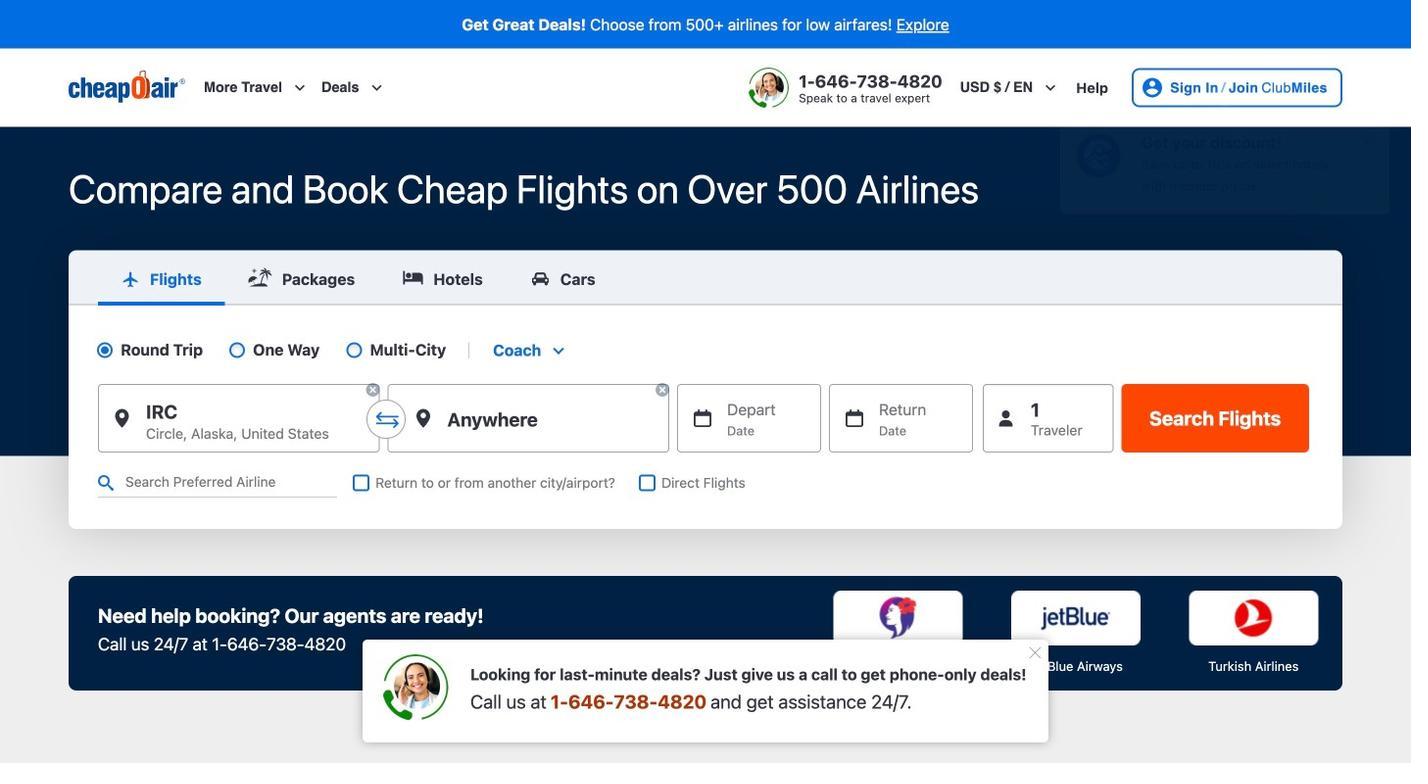 Task type: locate. For each thing, give the bounding box(es) containing it.
search image
[[98, 476, 114, 491]]

turkish airlines image
[[1189, 591, 1319, 646]]

form
[[69, 251, 1343, 529]]

0 horizontal spatial clear field image
[[365, 382, 381, 398]]

None button
[[1122, 384, 1310, 453]]

search widget tabs tab list
[[69, 251, 1343, 306]]

None search field
[[0, 127, 1412, 764]]

speak to a travel expert image
[[748, 67, 789, 108]]

None field
[[485, 341, 570, 360]]

clear field image
[[365, 382, 381, 398], [655, 382, 671, 398]]

1 horizontal spatial clear field image
[[655, 382, 671, 398]]

call us at1-646-738-4820 image
[[382, 655, 449, 722]]



Task type: vqa. For each thing, say whether or not it's contained in the screenshot.
first Srt Airline image from the left
no



Task type: describe. For each thing, give the bounding box(es) containing it.
2 clear field image from the left
[[655, 382, 671, 398]]

hawaiian airlines image
[[834, 591, 963, 646]]

cookie consent banner dialog
[[0, 673, 1412, 764]]

Search Preferred Airline text field
[[98, 469, 337, 498]]

1 clear field image from the left
[[365, 382, 381, 398]]

jetblue airways image
[[1012, 591, 1141, 646]]

status icon image
[[1076, 132, 1122, 178]]



